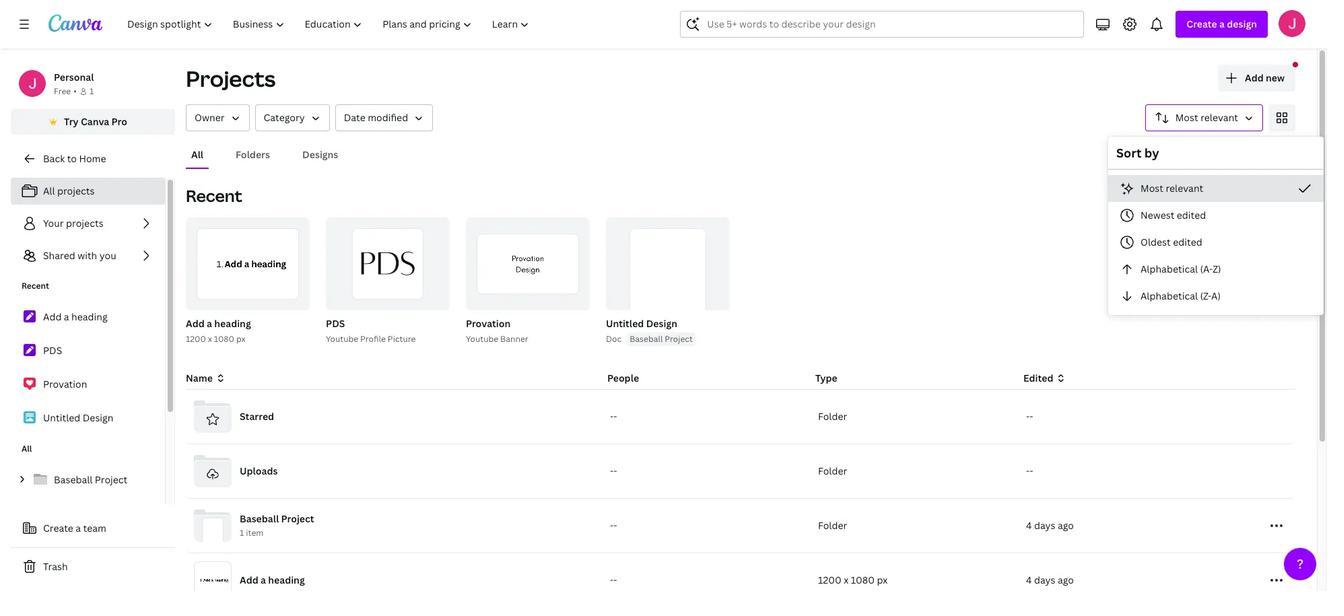 Task type: vqa. For each thing, say whether or not it's contained in the screenshot.
MODERN MINIMALIST CAR ILLUSTRATION LOGO
no



Task type: describe. For each thing, give the bounding box(es) containing it.
oldest edited
[[1141, 236, 1203, 249]]

add inside add a heading 1200 x 1080 px
[[186, 317, 205, 330]]

your projects
[[43, 217, 103, 230]]

4 days ago for folder
[[1027, 519, 1074, 532]]

folders button
[[230, 142, 276, 168]]

pds link
[[11, 337, 165, 365]]

free
[[54, 86, 71, 97]]

add new button
[[1219, 65, 1296, 92]]

category
[[264, 111, 305, 124]]

add a heading 1200 x 1080 px
[[186, 317, 251, 345]]

trash link
[[11, 554, 175, 581]]

a)
[[1212, 290, 1221, 302]]

1 vertical spatial recent
[[22, 280, 49, 292]]

your
[[43, 217, 64, 230]]

back to home link
[[11, 146, 175, 172]]

relevant inside sort by button
[[1201, 111, 1239, 124]]

baseball inside button
[[630, 333, 663, 345]]

most relevant inside "button"
[[1141, 182, 1204, 195]]

create a team
[[43, 522, 106, 535]]

oldest
[[1141, 236, 1171, 249]]

(a-
[[1201, 263, 1213, 276]]

projects for all projects
[[57, 185, 95, 197]]

name button
[[186, 371, 226, 386]]

list containing all projects
[[11, 178, 165, 269]]

folder for starred
[[818, 410, 848, 423]]

1 vertical spatial 1080
[[851, 574, 875, 587]]

untitled inside the untitled design link
[[43, 412, 80, 424]]

a down item
[[261, 574, 266, 587]]

newest edited
[[1141, 209, 1207, 222]]

create a design
[[1187, 18, 1258, 30]]

projects
[[186, 64, 276, 93]]

you
[[100, 249, 116, 262]]

2
[[296, 295, 301, 304]]

1 vertical spatial px
[[877, 574, 888, 587]]

add new
[[1246, 71, 1285, 84]]

all for all projects
[[43, 185, 55, 197]]

alphabetical (a-z) button
[[1109, 256, 1324, 283]]

designs button
[[297, 142, 344, 168]]

all projects link
[[11, 178, 165, 205]]

by
[[1145, 145, 1160, 161]]

1 for 1 of 2
[[279, 295, 283, 304]]

trash
[[43, 560, 68, 573]]

alphabetical (z-a) button
[[1109, 283, 1324, 310]]

shared
[[43, 249, 75, 262]]

personal
[[54, 71, 94, 84]]

edited button
[[1024, 371, 1221, 386]]

all projects
[[43, 185, 95, 197]]

Owner button
[[186, 104, 250, 131]]

newest edited button
[[1109, 202, 1324, 229]]

picture
[[388, 333, 416, 345]]

create a design button
[[1176, 11, 1268, 38]]

1080 inside add a heading 1200 x 1080 px
[[214, 333, 234, 345]]

z)
[[1213, 263, 1222, 276]]

untitled design inside list
[[43, 412, 114, 424]]

pds youtube profile picture
[[326, 317, 416, 345]]

relevant inside "button"
[[1166, 182, 1204, 195]]

create for create a team
[[43, 522, 73, 535]]

newest edited option
[[1109, 202, 1324, 229]]

folders
[[236, 148, 270, 161]]

date
[[344, 111, 366, 124]]

(z-
[[1201, 290, 1212, 302]]

new
[[1266, 71, 1285, 84]]

days for folder
[[1035, 519, 1056, 532]]

back
[[43, 152, 65, 165]]

item
[[246, 528, 264, 539]]

provation link
[[11, 371, 165, 399]]

back to home
[[43, 152, 106, 165]]

folder for uploads
[[818, 465, 848, 478]]

1 vertical spatial x
[[844, 574, 849, 587]]

most relevant inside sort by button
[[1176, 111, 1239, 124]]

4 days ago for 1200 x 1080 px
[[1027, 574, 1074, 587]]

a inside the create a design dropdown button
[[1220, 18, 1225, 30]]

people
[[608, 372, 639, 385]]

edited for oldest edited
[[1174, 236, 1203, 249]]

shared with you
[[43, 249, 116, 262]]

baseball project button
[[627, 333, 696, 346]]

sort
[[1117, 145, 1142, 161]]

date modified
[[344, 111, 408, 124]]

team
[[83, 522, 106, 535]]

add a heading button
[[186, 316, 251, 333]]

untitled inside untitled design button
[[606, 317, 644, 330]]

owner
[[195, 111, 225, 124]]

pds for pds youtube profile picture
[[326, 317, 345, 330]]

try
[[64, 115, 79, 128]]

4 for 1200 x 1080 px
[[1027, 574, 1032, 587]]

all button
[[186, 142, 209, 168]]

list containing add a heading
[[11, 303, 165, 432]]

add inside list
[[43, 311, 62, 323]]

projects for your projects
[[66, 217, 103, 230]]

1200 x 1080 px
[[818, 574, 888, 587]]

1 horizontal spatial recent
[[186, 185, 242, 207]]

ago for 1200 x 1080 px
[[1058, 574, 1074, 587]]

free •
[[54, 86, 77, 97]]

1 inside baseball project 1 item
[[240, 528, 244, 539]]

create a team button
[[11, 515, 175, 542]]

•
[[74, 86, 77, 97]]

name
[[186, 372, 213, 385]]



Task type: locate. For each thing, give the bounding box(es) containing it.
0 horizontal spatial youtube
[[326, 333, 358, 345]]

1 horizontal spatial px
[[877, 574, 888, 587]]

sort by list box
[[1109, 175, 1324, 310]]

provation up the banner
[[466, 317, 511, 330]]

x
[[208, 333, 212, 345], [844, 574, 849, 587]]

1 vertical spatial relevant
[[1166, 182, 1204, 195]]

0 vertical spatial project
[[665, 333, 693, 345]]

Sort by button
[[1146, 104, 1264, 131]]

doc
[[606, 333, 622, 345]]

1 horizontal spatial baseball
[[240, 513, 279, 526]]

add a heading up the pds link
[[43, 311, 108, 323]]

james peterson image
[[1279, 10, 1306, 37]]

heading
[[71, 311, 108, 323], [214, 317, 251, 330], [268, 574, 305, 587]]

edited for newest edited
[[1177, 209, 1207, 222]]

pds button
[[326, 316, 345, 333]]

alphabetical inside alphabetical (z-a) button
[[1141, 290, 1198, 302]]

2 horizontal spatial heading
[[268, 574, 305, 587]]

None search field
[[681, 11, 1085, 38]]

alphabetical (z-a)
[[1141, 290, 1221, 302]]

add left new
[[1246, 71, 1264, 84]]

0 vertical spatial 4
[[1027, 519, 1032, 532]]

pro
[[112, 115, 127, 128]]

2 days from the top
[[1035, 574, 1056, 587]]

type
[[816, 372, 838, 385]]

edited inside button
[[1177, 209, 1207, 222]]

1 vertical spatial provation
[[43, 378, 87, 391]]

1 folder from the top
[[818, 410, 848, 423]]

a up name button
[[207, 317, 212, 330]]

shared with you link
[[11, 243, 165, 269]]

youtube down the provation button
[[466, 333, 499, 345]]

alphabetical down oldest edited
[[1141, 263, 1198, 276]]

try canva pro
[[64, 115, 127, 128]]

1 right •
[[90, 86, 94, 97]]

1 horizontal spatial create
[[1187, 18, 1218, 30]]

heading down baseball project 1 item at the bottom of page
[[268, 574, 305, 587]]

designs
[[303, 148, 338, 161]]

create inside dropdown button
[[1187, 18, 1218, 30]]

home
[[79, 152, 106, 165]]

4
[[1027, 519, 1032, 532], [1027, 574, 1032, 587]]

Date modified button
[[335, 104, 433, 131]]

provation
[[466, 317, 511, 330], [43, 378, 87, 391]]

starred
[[240, 410, 274, 423]]

edited up alphabetical (a-z)
[[1174, 236, 1203, 249]]

2 horizontal spatial 1
[[279, 295, 283, 304]]

alphabetical
[[1141, 263, 1198, 276], [1141, 290, 1198, 302]]

design
[[1228, 18, 1258, 30]]

0 horizontal spatial add a heading
[[43, 311, 108, 323]]

1 horizontal spatial heading
[[214, 317, 251, 330]]

banner
[[501, 333, 529, 345]]

design down provation link
[[83, 412, 114, 424]]

a inside add a heading 1200 x 1080 px
[[207, 317, 212, 330]]

1 vertical spatial baseball
[[54, 474, 93, 486]]

1 horizontal spatial untitled design
[[606, 317, 678, 330]]

0 horizontal spatial pds
[[43, 344, 62, 357]]

sort by
[[1117, 145, 1160, 161]]

add down item
[[240, 574, 258, 587]]

oldest edited button
[[1109, 229, 1324, 256]]

create left team on the bottom of the page
[[43, 522, 73, 535]]

recent down shared
[[22, 280, 49, 292]]

provation down the pds link
[[43, 378, 87, 391]]

0 vertical spatial provation
[[466, 317, 511, 330]]

1 4 from the top
[[1027, 519, 1032, 532]]

add a heading
[[43, 311, 108, 323], [240, 574, 305, 587]]

0 vertical spatial relevant
[[1201, 111, 1239, 124]]

create
[[1187, 18, 1218, 30], [43, 522, 73, 535]]

provation inside provation youtube banner
[[466, 317, 511, 330]]

0 vertical spatial ago
[[1058, 519, 1074, 532]]

alphabetical for alphabetical (a-z)
[[1141, 263, 1198, 276]]

add inside dropdown button
[[1246, 71, 1264, 84]]

1 alphabetical from the top
[[1141, 263, 1198, 276]]

0 vertical spatial untitled design
[[606, 317, 678, 330]]

most
[[1176, 111, 1199, 124], [1141, 182, 1164, 195]]

0 vertical spatial list
[[11, 178, 165, 269]]

top level navigation element
[[119, 11, 541, 38]]

2 vertical spatial baseball
[[240, 513, 279, 526]]

baseball project inside baseball project link
[[54, 474, 128, 486]]

1 horizontal spatial provation
[[466, 317, 511, 330]]

0 vertical spatial create
[[1187, 18, 1218, 30]]

a up the pds link
[[64, 311, 69, 323]]

edited up oldest edited
[[1177, 209, 1207, 222]]

2 folder from the top
[[818, 465, 848, 478]]

0 vertical spatial add a heading
[[43, 311, 108, 323]]

projects
[[57, 185, 95, 197], [66, 217, 103, 230]]

project inside baseball project link
[[95, 474, 128, 486]]

youtube for pds
[[326, 333, 358, 345]]

baseball project up team on the bottom of the page
[[54, 474, 128, 486]]

1 vertical spatial folder
[[818, 465, 848, 478]]

0 vertical spatial most
[[1176, 111, 1199, 124]]

add a heading down item
[[240, 574, 305, 587]]

alphabetical down alphabetical (a-z)
[[1141, 290, 1198, 302]]

0 vertical spatial baseball project
[[630, 333, 693, 345]]

alphabetical (a-z)
[[1141, 263, 1222, 276]]

a left design
[[1220, 18, 1225, 30]]

1 vertical spatial 4 days ago
[[1027, 574, 1074, 587]]

provation for provation youtube banner
[[466, 317, 511, 330]]

untitled down provation link
[[43, 412, 80, 424]]

ago for folder
[[1058, 519, 1074, 532]]

0 horizontal spatial heading
[[71, 311, 108, 323]]

0 vertical spatial folder
[[818, 410, 848, 423]]

1 vertical spatial add a heading
[[240, 574, 305, 587]]

add up the pds link
[[43, 311, 62, 323]]

-
[[610, 410, 614, 423], [614, 410, 617, 423], [1027, 410, 1030, 423], [1030, 410, 1034, 423], [610, 465, 614, 478], [614, 465, 617, 478], [1027, 465, 1030, 478], [1030, 465, 1034, 478], [610, 519, 614, 532], [614, 519, 617, 532], [610, 574, 614, 587], [614, 574, 617, 587]]

your projects link
[[11, 210, 165, 237]]

recent down all button
[[186, 185, 242, 207]]

1080
[[214, 333, 234, 345], [851, 574, 875, 587]]

baseball project 1 item
[[240, 513, 314, 539]]

list
[[11, 178, 165, 269], [11, 303, 165, 432]]

create inside button
[[43, 522, 73, 535]]

0 vertical spatial pds
[[326, 317, 345, 330]]

baseball
[[630, 333, 663, 345], [54, 474, 93, 486], [240, 513, 279, 526]]

all inside button
[[191, 148, 203, 161]]

1 vertical spatial baseball project
[[54, 474, 128, 486]]

create left design
[[1187, 18, 1218, 30]]

untitled design up baseball project button
[[606, 317, 678, 330]]

0 horizontal spatial most
[[1141, 182, 1164, 195]]

provation youtube banner
[[466, 317, 529, 345]]

untitled design down provation link
[[43, 412, 114, 424]]

0 vertical spatial recent
[[186, 185, 242, 207]]

edited
[[1024, 372, 1054, 385]]

0 vertical spatial 1080
[[214, 333, 234, 345]]

pds inside the pds youtube profile picture
[[326, 317, 345, 330]]

profile
[[360, 333, 386, 345]]

2 4 from the top
[[1027, 574, 1032, 587]]

0 vertical spatial alphabetical
[[1141, 263, 1198, 276]]

0 horizontal spatial untitled design
[[43, 412, 114, 424]]

all for all button
[[191, 148, 203, 161]]

project inside baseball project 1 item
[[281, 513, 314, 526]]

canva
[[81, 115, 109, 128]]

1 horizontal spatial pds
[[326, 317, 345, 330]]

0 vertical spatial design
[[646, 317, 678, 330]]

baseball inside "list"
[[54, 474, 93, 486]]

1 vertical spatial untitled design
[[43, 412, 114, 424]]

2 vertical spatial project
[[281, 513, 314, 526]]

baseball project list
[[11, 466, 165, 591]]

px inside add a heading 1200 x 1080 px
[[236, 333, 246, 345]]

1
[[90, 86, 94, 97], [279, 295, 283, 304], [240, 528, 244, 539]]

0 horizontal spatial recent
[[22, 280, 49, 292]]

1 vertical spatial 4
[[1027, 574, 1032, 587]]

2 horizontal spatial all
[[191, 148, 203, 161]]

a inside add a heading link
[[64, 311, 69, 323]]

1 vertical spatial 1
[[279, 295, 283, 304]]

ago
[[1058, 519, 1074, 532], [1058, 574, 1074, 587]]

try canva pro button
[[11, 109, 175, 135]]

4 for folder
[[1027, 519, 1032, 532]]

2 ago from the top
[[1058, 574, 1074, 587]]

1 horizontal spatial baseball project
[[630, 333, 693, 345]]

0 horizontal spatial x
[[208, 333, 212, 345]]

0 horizontal spatial baseball
[[54, 474, 93, 486]]

1 4 days ago from the top
[[1027, 519, 1074, 532]]

1 vertical spatial projects
[[66, 217, 103, 230]]

provation for provation
[[43, 378, 87, 391]]

1 vertical spatial project
[[95, 474, 128, 486]]

Category button
[[255, 104, 330, 131]]

1 vertical spatial alphabetical
[[1141, 290, 1198, 302]]

1 list from the top
[[11, 178, 165, 269]]

youtube
[[326, 333, 358, 345], [466, 333, 499, 345]]

0 horizontal spatial 1080
[[214, 333, 234, 345]]

add a heading inside add a heading link
[[43, 311, 108, 323]]

project
[[665, 333, 693, 345], [95, 474, 128, 486], [281, 513, 314, 526]]

create for create a design
[[1187, 18, 1218, 30]]

heading inside add a heading 1200 x 1080 px
[[214, 317, 251, 330]]

most relevant up newest edited
[[1141, 182, 1204, 195]]

0 vertical spatial 4 days ago
[[1027, 519, 1074, 532]]

relevant down add new dropdown button
[[1201, 111, 1239, 124]]

a left team on the bottom of the page
[[76, 522, 81, 535]]

0 vertical spatial baseball
[[630, 333, 663, 345]]

all inside list
[[43, 185, 55, 197]]

1 vertical spatial all
[[43, 185, 55, 197]]

0 horizontal spatial project
[[95, 474, 128, 486]]

add a heading link
[[11, 303, 165, 331]]

relevant up newest edited
[[1166, 182, 1204, 195]]

untitled
[[606, 317, 644, 330], [43, 412, 80, 424]]

2 youtube from the left
[[466, 333, 499, 345]]

pds
[[326, 317, 345, 330], [43, 344, 62, 357]]

2 4 days ago from the top
[[1027, 574, 1074, 587]]

0 horizontal spatial 1
[[90, 86, 94, 97]]

relevant
[[1201, 111, 1239, 124], [1166, 182, 1204, 195]]

0 vertical spatial most relevant
[[1176, 111, 1239, 124]]

1 vertical spatial list
[[11, 303, 165, 432]]

newest
[[1141, 209, 1175, 222]]

1 horizontal spatial untitled
[[606, 317, 644, 330]]

baseball project link
[[11, 466, 165, 494]]

4 days ago
[[1027, 519, 1074, 532], [1027, 574, 1074, 587]]

0 horizontal spatial provation
[[43, 378, 87, 391]]

untitled up doc
[[606, 317, 644, 330]]

most inside "button"
[[1141, 182, 1164, 195]]

0 vertical spatial px
[[236, 333, 246, 345]]

add
[[1246, 71, 1264, 84], [43, 311, 62, 323], [186, 317, 205, 330], [240, 574, 258, 587]]

2 horizontal spatial project
[[665, 333, 693, 345]]

1 horizontal spatial 1
[[240, 528, 244, 539]]

1 vertical spatial pds
[[43, 344, 62, 357]]

1 vertical spatial untitled
[[43, 412, 80, 424]]

1 horizontal spatial design
[[646, 317, 678, 330]]

2 alphabetical from the top
[[1141, 290, 1198, 302]]

youtube down pds button
[[326, 333, 358, 345]]

days for 1200 x 1080 px
[[1035, 574, 1056, 587]]

untitled design
[[606, 317, 678, 330], [43, 412, 114, 424]]

3 folder from the top
[[818, 519, 848, 532]]

1 vertical spatial design
[[83, 412, 114, 424]]

baseball up item
[[240, 513, 279, 526]]

1 ago from the top
[[1058, 519, 1074, 532]]

alphabetical (a-z) option
[[1109, 256, 1324, 283]]

2 vertical spatial folder
[[818, 519, 848, 532]]

0 horizontal spatial untitled
[[43, 412, 80, 424]]

0 horizontal spatial create
[[43, 522, 73, 535]]

baseball project down untitled design button
[[630, 333, 693, 345]]

youtube inside provation youtube banner
[[466, 333, 499, 345]]

0 vertical spatial 1200
[[186, 333, 206, 345]]

1 vertical spatial days
[[1035, 574, 1056, 587]]

1 horizontal spatial x
[[844, 574, 849, 587]]

of
[[285, 295, 294, 304]]

2 vertical spatial all
[[22, 443, 32, 455]]

1 left of
[[279, 295, 283, 304]]

0 vertical spatial projects
[[57, 185, 95, 197]]

heading up name button
[[214, 317, 251, 330]]

most relevant down add new dropdown button
[[1176, 111, 1239, 124]]

0 vertical spatial x
[[208, 333, 212, 345]]

design inside button
[[646, 317, 678, 330]]

a inside create a team button
[[76, 522, 81, 535]]

edited
[[1177, 209, 1207, 222], [1174, 236, 1203, 249]]

project inside baseball project button
[[665, 333, 693, 345]]

1 vertical spatial most
[[1141, 182, 1164, 195]]

alphabetical inside alphabetical (a-z) button
[[1141, 263, 1198, 276]]

1 horizontal spatial 1200
[[818, 574, 842, 587]]

1 horizontal spatial most
[[1176, 111, 1199, 124]]

1 youtube from the left
[[326, 333, 358, 345]]

with
[[78, 249, 97, 262]]

1 vertical spatial most relevant
[[1141, 182, 1204, 195]]

1 horizontal spatial project
[[281, 513, 314, 526]]

alphabetical for alphabetical (z-a)
[[1141, 290, 1198, 302]]

baseball inside baseball project 1 item
[[240, 513, 279, 526]]

1 of 2
[[279, 295, 301, 304]]

2 horizontal spatial baseball
[[630, 333, 663, 345]]

youtube inside the pds youtube profile picture
[[326, 333, 358, 345]]

projects down back to home
[[57, 185, 95, 197]]

most relevant
[[1176, 111, 1239, 124], [1141, 182, 1204, 195]]

to
[[67, 152, 77, 165]]

edited inside button
[[1174, 236, 1203, 249]]

0 horizontal spatial all
[[22, 443, 32, 455]]

0 vertical spatial edited
[[1177, 209, 1207, 222]]

1 for 1
[[90, 86, 94, 97]]

1 horizontal spatial 1080
[[851, 574, 875, 587]]

baseball down untitled design button
[[630, 333, 663, 345]]

1 left item
[[240, 528, 244, 539]]

heading up the pds link
[[71, 311, 108, 323]]

projects right your
[[66, 217, 103, 230]]

1 vertical spatial create
[[43, 522, 73, 535]]

0 horizontal spatial design
[[83, 412, 114, 424]]

1 horizontal spatial add a heading
[[240, 574, 305, 587]]

Search search field
[[708, 11, 1058, 37]]

most inside sort by button
[[1176, 111, 1199, 124]]

design up baseball project button
[[646, 317, 678, 330]]

modified
[[368, 111, 408, 124]]

0 vertical spatial all
[[191, 148, 203, 161]]

untitled design button
[[606, 316, 678, 333]]

baseball project inside baseball project button
[[630, 333, 693, 345]]

1 days from the top
[[1035, 519, 1056, 532]]

add up name
[[186, 317, 205, 330]]

provation button
[[466, 316, 511, 333]]

oldest edited option
[[1109, 229, 1324, 256]]

1200 inside add a heading 1200 x 1080 px
[[186, 333, 206, 345]]

1 vertical spatial 1200
[[818, 574, 842, 587]]

alphabetical (z-a) option
[[1109, 283, 1324, 310]]

baseball project
[[630, 333, 693, 345], [54, 474, 128, 486]]

0 vertical spatial untitled
[[606, 317, 644, 330]]

most relevant button
[[1109, 175, 1324, 202]]

uploads
[[240, 465, 278, 478]]

youtube for provation
[[466, 333, 499, 345]]

2 list from the top
[[11, 303, 165, 432]]

most relevant option
[[1109, 175, 1324, 202]]

0 vertical spatial days
[[1035, 519, 1056, 532]]

pds for pds
[[43, 344, 62, 357]]

untitled design link
[[11, 404, 165, 432]]

1 horizontal spatial youtube
[[466, 333, 499, 345]]

baseball up create a team
[[54, 474, 93, 486]]

px
[[236, 333, 246, 345], [877, 574, 888, 587]]

all
[[191, 148, 203, 161], [43, 185, 55, 197], [22, 443, 32, 455]]

x inside add a heading 1200 x 1080 px
[[208, 333, 212, 345]]



